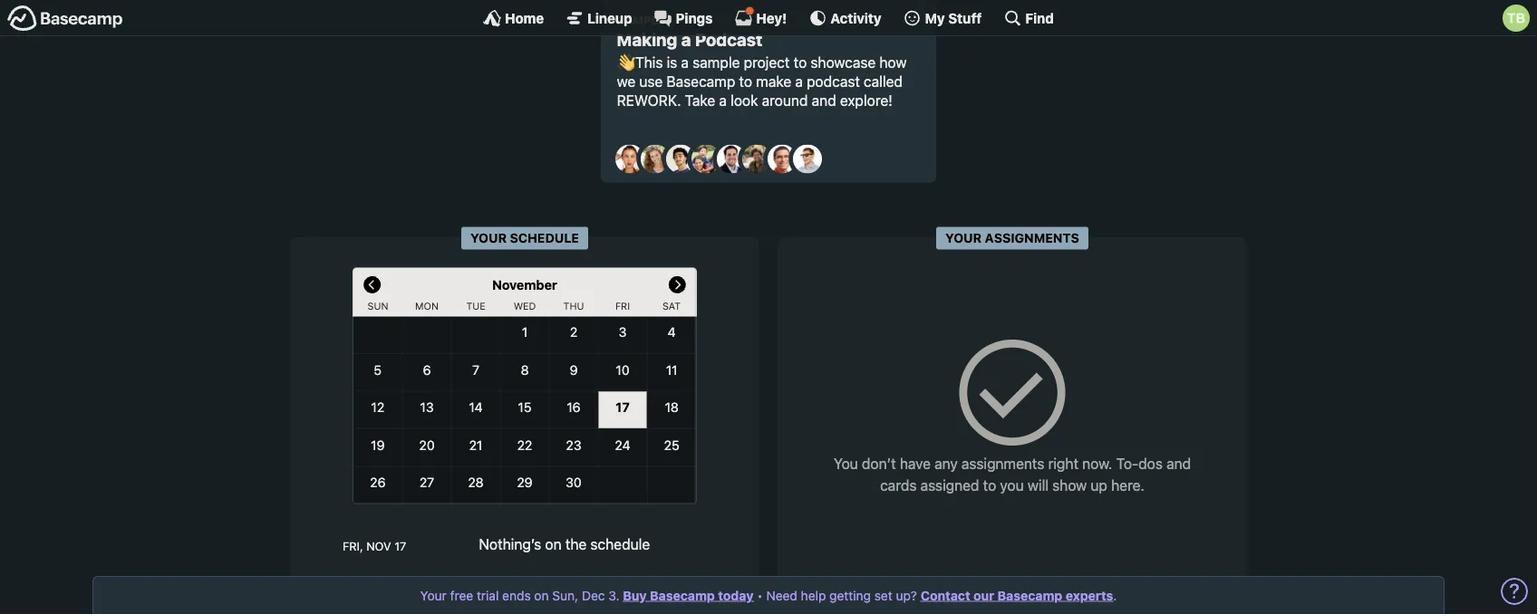 Task type: vqa. For each thing, say whether or not it's contained in the screenshot.
Jacket
no



Task type: describe. For each thing, give the bounding box(es) containing it.
now.
[[1082, 455, 1112, 472]]

explore!
[[840, 91, 893, 109]]

you don't have any assignments right now. to‑dos and cards assigned to you will show up here.
[[834, 455, 1191, 494]]

0 vertical spatial on
[[545, 536, 562, 553]]

my stuff button
[[903, 9, 982, 27]]

a right is on the top left of the page
[[681, 54, 689, 71]]

up?
[[896, 588, 917, 603]]

find
[[1025, 10, 1054, 26]]

hey!
[[756, 10, 787, 26]]

is
[[667, 54, 677, 71]]

switch accounts image
[[7, 5, 123, 33]]

nicole katz image
[[742, 145, 771, 174]]

podcast
[[807, 73, 860, 90]]

help
[[801, 588, 826, 603]]

sample
[[693, 54, 740, 71]]

cards
[[880, 477, 917, 494]]

you
[[1000, 477, 1024, 494]]

buy
[[623, 588, 647, 603]]

fri,
[[343, 539, 363, 553]]

pings button
[[654, 9, 713, 27]]

your schedule
[[470, 231, 579, 246]]

your for your schedule
[[470, 231, 507, 246]]

•
[[757, 588, 763, 603]]

assignments
[[985, 231, 1079, 246]]

👋
[[617, 54, 631, 71]]

17
[[394, 539, 406, 553]]

schedule
[[510, 231, 579, 246]]

getting
[[829, 588, 871, 603]]

sun,
[[552, 588, 578, 603]]

nothing's on the schedule
[[479, 536, 650, 553]]

josh fiske image
[[717, 145, 746, 174]]

a up around
[[795, 73, 803, 90]]

main element
[[0, 0, 1537, 36]]

take
[[685, 91, 715, 109]]

sample making a podcast 👋 this is a sample project to showcase how we use basecamp to make a podcast called rework. take a look around and explore!
[[617, 13, 907, 109]]

look
[[731, 91, 758, 109]]

.
[[1113, 588, 1117, 603]]

here.
[[1111, 477, 1145, 494]]

my
[[925, 10, 945, 26]]

steve marsh image
[[768, 145, 797, 174]]

nothing's
[[479, 536, 541, 553]]

tim burton image
[[1503, 5, 1530, 32]]

have
[[900, 455, 931, 472]]

don't
[[862, 455, 896, 472]]

basecamp right the buy at the left of page
[[650, 588, 715, 603]]

jennifer young image
[[692, 145, 721, 174]]

stuff
[[948, 10, 982, 26]]

activity link
[[809, 9, 882, 27]]

thu
[[563, 301, 584, 312]]

annie bryan image
[[615, 145, 644, 174]]

3.
[[608, 588, 619, 603]]

your assignments
[[945, 231, 1079, 246]]

basecamp right 'our'
[[998, 588, 1063, 603]]

rework.
[[617, 91, 681, 109]]

trial
[[477, 588, 499, 603]]

making
[[617, 30, 677, 50]]

how
[[880, 54, 907, 71]]

you
[[834, 455, 858, 472]]

jared davis image
[[666, 145, 695, 174]]

assigned
[[920, 477, 979, 494]]

sun
[[368, 301, 388, 312]]

called
[[864, 73, 903, 90]]

sample
[[617, 13, 665, 27]]

sat
[[662, 301, 681, 312]]



Task type: locate. For each thing, give the bounding box(es) containing it.
up
[[1091, 477, 1108, 494]]

1 vertical spatial and
[[1167, 455, 1191, 472]]

podcast
[[695, 30, 763, 50]]

your left schedule
[[470, 231, 507, 246]]

and inside "you don't have any assignments right now. to‑dos and cards assigned to you will show up here."
[[1167, 455, 1191, 472]]

this
[[635, 54, 663, 71]]

need
[[766, 588, 797, 603]]

use
[[639, 73, 663, 90]]

fri
[[615, 301, 630, 312]]

on left sun,
[[534, 588, 549, 603]]

lineup
[[588, 10, 632, 26]]

fri, nov 17
[[343, 539, 406, 553]]

to
[[794, 54, 807, 71], [739, 73, 752, 90], [983, 477, 996, 494]]

1 horizontal spatial and
[[1167, 455, 1191, 472]]

and right to‑dos
[[1167, 455, 1191, 472]]

will
[[1028, 477, 1049, 494]]

show
[[1052, 477, 1087, 494]]

dec
[[582, 588, 605, 603]]

wed
[[514, 301, 536, 312]]

experts
[[1066, 588, 1113, 603]]

victor cooper image
[[793, 145, 822, 174]]

2 horizontal spatial to
[[983, 477, 996, 494]]

to right project
[[794, 54, 807, 71]]

basecamp
[[667, 73, 735, 90], [650, 588, 715, 603], [998, 588, 1063, 603]]

and
[[812, 91, 836, 109], [1167, 455, 1191, 472]]

basecamp up take at top
[[667, 73, 735, 90]]

free
[[450, 588, 473, 603]]

basecamp inside sample making a podcast 👋 this is a sample project to showcase how we use basecamp to make a podcast called rework. take a look around and explore!
[[667, 73, 735, 90]]

activity
[[831, 10, 882, 26]]

1 vertical spatial on
[[534, 588, 549, 603]]

contact
[[921, 588, 970, 603]]

to left you
[[983, 477, 996, 494]]

home link
[[483, 9, 544, 27]]

to inside "you don't have any assignments right now. to‑dos and cards assigned to you will show up here."
[[983, 477, 996, 494]]

november
[[492, 277, 557, 293]]

we
[[617, 73, 636, 90]]

your free trial ends on sun, dec  3. buy basecamp today • need help getting set up? contact our basecamp experts .
[[420, 588, 1117, 603]]

and inside sample making a podcast 👋 this is a sample project to showcase how we use basecamp to make a podcast called rework. take a look around and explore!
[[812, 91, 836, 109]]

schedule
[[590, 536, 650, 553]]

1 vertical spatial to
[[739, 73, 752, 90]]

1 horizontal spatial to
[[794, 54, 807, 71]]

hey! button
[[735, 6, 787, 27]]

a down pings popup button
[[681, 30, 691, 50]]

on left the
[[545, 536, 562, 553]]

buy basecamp today link
[[623, 588, 754, 603]]

2 horizontal spatial your
[[945, 231, 982, 246]]

your left assignments on the top of the page
[[945, 231, 982, 246]]

to up look
[[739, 73, 752, 90]]

on
[[545, 536, 562, 553], [534, 588, 549, 603]]

a left look
[[719, 91, 727, 109]]

0 vertical spatial and
[[812, 91, 836, 109]]

tue
[[466, 301, 485, 312]]

to‑dos
[[1116, 455, 1163, 472]]

today
[[718, 588, 754, 603]]

0 vertical spatial to
[[794, 54, 807, 71]]

a
[[681, 30, 691, 50], [681, 54, 689, 71], [795, 73, 803, 90], [719, 91, 727, 109]]

0 horizontal spatial your
[[420, 588, 447, 603]]

2 vertical spatial to
[[983, 477, 996, 494]]

contact our basecamp experts link
[[921, 588, 1113, 603]]

1 horizontal spatial your
[[470, 231, 507, 246]]

lineup link
[[566, 9, 632, 27]]

project
[[744, 54, 790, 71]]

our
[[973, 588, 994, 603]]

find button
[[1004, 9, 1054, 27]]

and down podcast
[[812, 91, 836, 109]]

0 horizontal spatial to
[[739, 73, 752, 90]]

showcase
[[811, 54, 876, 71]]

right
[[1048, 455, 1079, 472]]

your left free
[[420, 588, 447, 603]]

home
[[505, 10, 544, 26]]

your for your assignments
[[945, 231, 982, 246]]

pings
[[676, 10, 713, 26]]

cheryl walters image
[[641, 145, 670, 174]]

nov
[[366, 539, 391, 553]]

my stuff
[[925, 10, 982, 26]]

assignments
[[962, 455, 1044, 472]]

mon
[[415, 301, 439, 312]]

ends
[[502, 588, 531, 603]]

your
[[470, 231, 507, 246], [945, 231, 982, 246], [420, 588, 447, 603]]

make
[[756, 73, 791, 90]]

any
[[935, 455, 958, 472]]

set
[[874, 588, 892, 603]]

the
[[565, 536, 587, 553]]

around
[[762, 91, 808, 109]]

0 horizontal spatial and
[[812, 91, 836, 109]]



